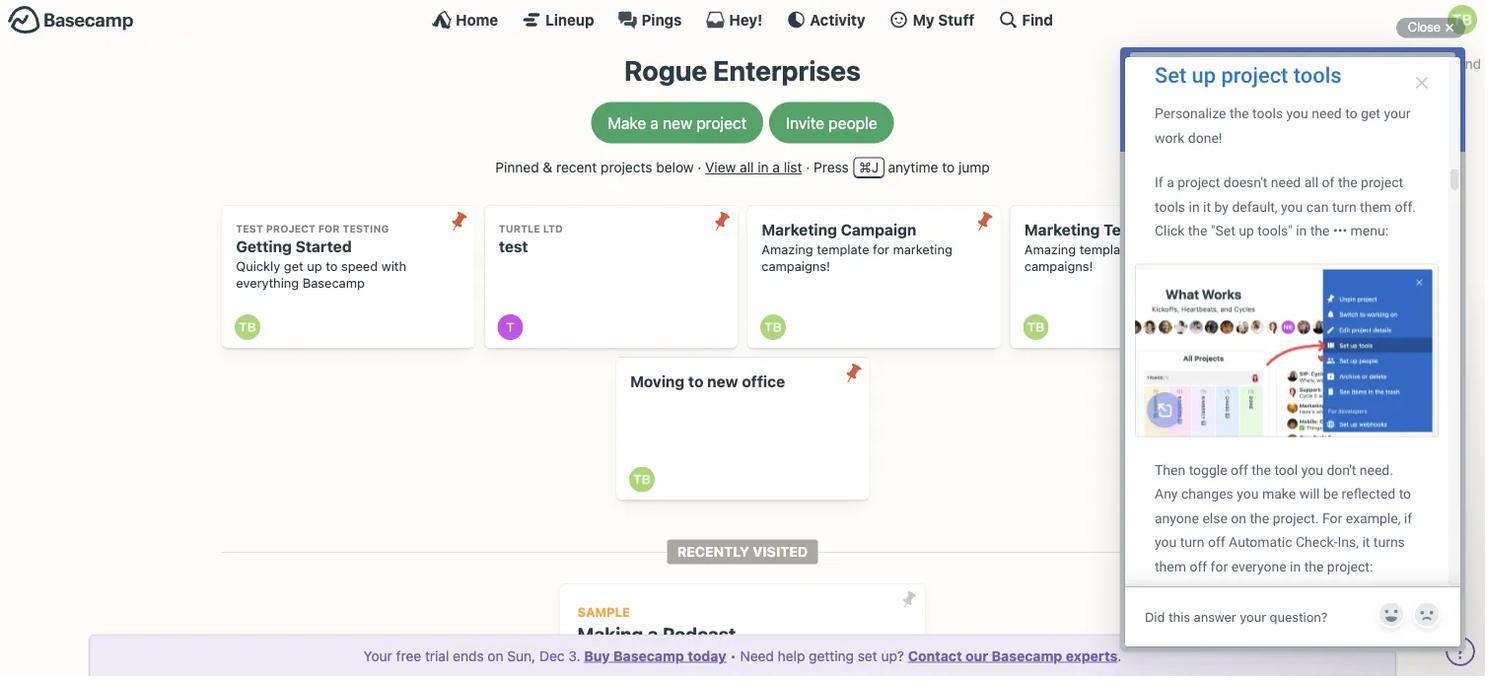 Task type: locate. For each thing, give the bounding box(es) containing it.
0 horizontal spatial ·
[[698, 159, 701, 176]]

new left office on the bottom of page
[[707, 373, 738, 391]]

marketing inside marketing template amazing template for marketing campaigns!
[[1024, 221, 1100, 239]]

template down campaign
[[817, 242, 869, 257]]

people
[[829, 113, 877, 132]]

moving
[[630, 373, 685, 391]]

podcast
[[784, 670, 842, 676]]

up
[[307, 259, 322, 274]]

your
[[364, 648, 392, 664]]

1 template from the left
[[817, 242, 869, 257]]

marketing for campaign
[[893, 242, 952, 257]]

to right up
[[326, 259, 338, 274]]

marketing inside marketing campaign amazing template for marketing campaigns!
[[762, 221, 837, 239]]

getting
[[809, 648, 854, 664]]

template down template
[[1080, 242, 1132, 257]]

make a new project link
[[591, 102, 763, 144]]

sample
[[660, 650, 711, 668]]

&
[[543, 159, 552, 176]]

for down template
[[1136, 242, 1152, 257]]

testing
[[343, 223, 389, 235]]

0 horizontal spatial marketing
[[762, 221, 837, 239]]

0 horizontal spatial marketing
[[893, 242, 952, 257]]

basecamp inside the "test project for testing getting started quickly get up to speed with everything basecamp"
[[303, 276, 365, 290]]

1 marketing from the left
[[893, 242, 952, 257]]

2 horizontal spatial tim burton image
[[1023, 315, 1049, 340]]

⌘ j anytime to jump
[[859, 159, 990, 176]]

recently
[[677, 544, 749, 560]]

1 horizontal spatial tim burton image
[[629, 467, 655, 492]]

0 horizontal spatial new
[[663, 113, 692, 132]]

2 amazing from the left
[[1024, 242, 1076, 257]]

for down campaign
[[873, 242, 889, 257]]

marketing
[[762, 221, 837, 239], [1024, 221, 1100, 239]]

your free trial ends on sun, dec  3. buy basecamp today • need help getting set up? contact our basecamp experts .
[[364, 648, 1122, 664]]

hey! button
[[705, 10, 763, 30]]

for inside the "test project for testing getting started quickly get up to speed with everything basecamp"
[[318, 223, 340, 235]]

marketing for template
[[1156, 242, 1215, 257]]

invite
[[786, 113, 824, 132]]

2 template from the left
[[1080, 242, 1132, 257]]

1 · from the left
[[698, 159, 701, 176]]

adminland
[[1414, 55, 1481, 71]]

· left view
[[698, 159, 701, 176]]

template inside marketing template amazing template for marketing campaigns!
[[1080, 242, 1132, 257]]

trial
[[425, 648, 449, 664]]

visited
[[753, 544, 808, 560]]

making
[[577, 623, 643, 645]]

amazing
[[762, 242, 813, 257], [1024, 242, 1076, 257]]

help
[[778, 648, 805, 664]]

tim burton image
[[760, 315, 786, 340]]

project inside sample making a podcast 👋 this is a sample project to showcase how we use basecamp to make a podcast calle
[[716, 650, 766, 668]]

1 horizontal spatial marketing
[[1024, 221, 1100, 239]]

campaigns! inside marketing campaign amazing template for marketing campaigns!
[[762, 259, 830, 274]]

👋
[[577, 650, 593, 668]]

template inside marketing campaign amazing template for marketing campaigns!
[[817, 242, 869, 257]]

1 horizontal spatial campaigns!
[[1024, 259, 1093, 274]]

basecamp up use
[[613, 648, 684, 664]]

1 horizontal spatial ·
[[806, 159, 810, 176]]

basecamp
[[303, 276, 365, 290], [613, 648, 684, 664], [992, 648, 1062, 664], [632, 670, 706, 676]]

a right make
[[650, 113, 659, 132]]

lineup link
[[522, 10, 594, 30]]

campaigns! inside marketing template amazing template for marketing campaigns!
[[1024, 259, 1093, 274]]

0 horizontal spatial for
[[318, 223, 340, 235]]

today
[[688, 648, 726, 664]]

for inside marketing campaign amazing template for marketing campaigns!
[[873, 242, 889, 257]]

j
[[871, 159, 879, 176]]

home link
[[432, 10, 498, 30]]

sample making a podcast 👋 this is a sample project to showcase how we use basecamp to make a podcast calle
[[577, 605, 893, 676]]

0 vertical spatial new
[[663, 113, 692, 132]]

basecamp down up
[[303, 276, 365, 290]]

adminland link
[[1392, 49, 1485, 78]]

buy
[[584, 648, 610, 664]]

1 vertical spatial new
[[707, 373, 738, 391]]

template for campaign
[[817, 242, 869, 257]]

turtle ltd test
[[499, 223, 563, 256]]

anytime
[[888, 159, 938, 176]]

· right list
[[806, 159, 810, 176]]

2 marketing from the left
[[1156, 242, 1215, 257]]

my
[[913, 11, 935, 28]]

new up below
[[663, 113, 692, 132]]

2 horizontal spatial for
[[1136, 242, 1152, 257]]

0 horizontal spatial campaigns!
[[762, 259, 830, 274]]

project up view
[[696, 113, 747, 132]]

contact
[[908, 648, 962, 664]]

campaigns!
[[762, 259, 830, 274], [1024, 259, 1093, 274]]

switch accounts image
[[8, 5, 134, 35]]

0 horizontal spatial template
[[817, 242, 869, 257]]

for for marketing template
[[1136, 242, 1152, 257]]

1 amazing from the left
[[762, 242, 813, 257]]

2 · from the left
[[806, 159, 810, 176]]

3.
[[568, 648, 580, 664]]

test
[[236, 223, 263, 235]]

terry image
[[497, 315, 523, 340]]

marketing down list
[[762, 221, 837, 239]]

basecamp down 'sample'
[[632, 670, 706, 676]]

1 horizontal spatial marketing
[[1156, 242, 1215, 257]]

amazing inside marketing template amazing template for marketing campaigns!
[[1024, 242, 1076, 257]]

1 horizontal spatial template
[[1080, 242, 1132, 257]]

basecamp right our
[[992, 648, 1062, 664]]

marketing inside marketing campaign amazing template for marketing campaigns!
[[893, 242, 952, 257]]

main element
[[0, 0, 1485, 38]]

1 campaigns! from the left
[[762, 259, 830, 274]]

a
[[650, 113, 659, 132], [772, 159, 780, 176], [648, 623, 658, 645], [647, 650, 656, 668], [771, 670, 780, 676]]

moving to new office link
[[616, 358, 869, 500]]

1 horizontal spatial new
[[707, 373, 738, 391]]

marketing template amazing template for marketing campaigns!
[[1024, 221, 1215, 274]]

get
[[284, 259, 303, 274]]

to inside the "test project for testing getting started quickly get up to speed with everything basecamp"
[[326, 259, 338, 274]]

pings
[[642, 11, 682, 28]]

1 horizontal spatial for
[[873, 242, 889, 257]]

to right 'moving'
[[688, 373, 704, 391]]

None submit
[[443, 206, 475, 237], [706, 206, 738, 237], [969, 206, 1000, 237], [838, 358, 869, 389], [894, 584, 925, 616], [443, 206, 475, 237], [706, 206, 738, 237], [969, 206, 1000, 237], [838, 358, 869, 389], [894, 584, 925, 616]]

amazing for marketing campaign
[[762, 242, 813, 257]]

1 vertical spatial project
[[716, 650, 766, 668]]

lineup
[[546, 11, 594, 28]]

template for template
[[1080, 242, 1132, 257]]

cross small image
[[1438, 16, 1461, 39], [1438, 16, 1461, 39]]

1 marketing from the left
[[762, 221, 837, 239]]

campaigns! for marketing campaign
[[762, 259, 830, 274]]

we
[[577, 670, 598, 676]]

0 horizontal spatial tim burton image
[[235, 315, 260, 340]]

to left jump
[[942, 159, 955, 176]]

for inside marketing template amazing template for marketing campaigns!
[[1136, 242, 1152, 257]]

press
[[814, 159, 849, 176]]

marketing down template
[[1156, 242, 1215, 257]]

marketing inside marketing template amazing template for marketing campaigns!
[[1156, 242, 1215, 257]]

speed
[[341, 259, 378, 274]]

tim burton image
[[235, 315, 260, 340], [1023, 315, 1049, 340], [629, 467, 655, 492]]

template
[[817, 242, 869, 257], [1080, 242, 1132, 257]]

project up the make
[[716, 650, 766, 668]]

make a new project
[[608, 113, 747, 132]]

for up started on the top
[[318, 223, 340, 235]]

podcast
[[663, 623, 736, 645]]

ends
[[453, 648, 484, 664]]

0 vertical spatial project
[[696, 113, 747, 132]]

amazing inside marketing campaign amazing template for marketing campaigns!
[[762, 242, 813, 257]]

marketing down campaign
[[893, 242, 952, 257]]

2 marketing from the left
[[1024, 221, 1100, 239]]

2 campaigns! from the left
[[1024, 259, 1093, 274]]

close button
[[1396, 16, 1465, 39]]

all
[[740, 159, 754, 176]]

test
[[499, 237, 528, 256]]

quickly
[[236, 259, 280, 274]]

1 horizontal spatial amazing
[[1024, 242, 1076, 257]]

recently visited
[[677, 544, 808, 560]]

0 horizontal spatial amazing
[[762, 242, 813, 257]]

my stuff
[[913, 11, 975, 28]]

view
[[705, 159, 736, 176]]

project
[[266, 223, 315, 235]]

find button
[[998, 10, 1053, 30]]

.
[[1118, 648, 1122, 664]]

below
[[656, 159, 694, 176]]

our
[[965, 648, 988, 664]]

marketing left template
[[1024, 221, 1100, 239]]



Task type: describe. For each thing, give the bounding box(es) containing it.
⌘
[[859, 159, 871, 176]]

started
[[295, 237, 352, 256]]

new for a
[[663, 113, 692, 132]]

pinned & recent projects below · view all in a list
[[495, 159, 802, 176]]

need
[[740, 648, 774, 664]]

campaign
[[841, 221, 916, 239]]

rogue
[[624, 54, 707, 87]]

experts
[[1066, 648, 1118, 664]]

dec
[[539, 648, 565, 664]]

for for marketing campaign
[[873, 242, 889, 257]]

how
[[863, 650, 893, 668]]

getting
[[236, 237, 292, 256]]

find
[[1022, 11, 1053, 28]]

a right the is
[[647, 650, 656, 668]]

invite people
[[786, 113, 877, 132]]

new for to
[[707, 373, 738, 391]]

stuff
[[938, 11, 975, 28]]

marketing for marketing campaign
[[762, 221, 837, 239]]

to up podcast
[[770, 650, 784, 668]]

home
[[456, 11, 498, 28]]

contact our basecamp experts link
[[908, 648, 1118, 664]]

use
[[602, 670, 627, 676]]

free
[[396, 648, 421, 664]]

close
[[1408, 20, 1441, 35]]

hey!
[[729, 11, 763, 28]]

campaigns! for marketing template
[[1024, 259, 1093, 274]]

in
[[758, 159, 769, 176]]

template
[[1104, 221, 1173, 239]]

this
[[597, 650, 628, 668]]

jump
[[958, 159, 990, 176]]

invite people link
[[769, 102, 894, 144]]

test project for testing getting started quickly get up to speed with everything basecamp
[[236, 223, 406, 290]]

•
[[730, 648, 736, 664]]

moving to new office
[[630, 373, 785, 391]]

to down today
[[710, 670, 725, 676]]

pings button
[[618, 10, 682, 30]]

· press
[[806, 159, 849, 176]]

tim burton image for amazing template for marketing campaigns!
[[1023, 315, 1049, 340]]

my stuff button
[[889, 10, 975, 30]]

pinned
[[495, 159, 539, 176]]

tim burton image for getting started
[[235, 315, 260, 340]]

sample
[[577, 605, 630, 620]]

a right the in
[[772, 159, 780, 176]]

office
[[742, 373, 785, 391]]

showcase
[[788, 650, 859, 668]]

turtle
[[499, 223, 540, 235]]

basecamp inside sample making a podcast 👋 this is a sample project to showcase how we use basecamp to make a podcast calle
[[632, 670, 706, 676]]

everything
[[236, 276, 299, 290]]

marketing for marketing template
[[1024, 221, 1100, 239]]

a down help
[[771, 670, 780, 676]]

rogue enterprises
[[624, 54, 861, 87]]

make
[[729, 670, 767, 676]]

with
[[381, 259, 406, 274]]

list
[[784, 159, 802, 176]]

marketing campaign amazing template for marketing campaigns!
[[762, 221, 952, 274]]

ltd
[[543, 223, 563, 235]]

projects
[[601, 159, 652, 176]]

amazing for marketing template
[[1024, 242, 1076, 257]]

tim burton image inside moving to new office link
[[629, 467, 655, 492]]

set
[[858, 648, 877, 664]]

a up "buy basecamp today" link
[[648, 623, 658, 645]]

sun,
[[507, 648, 536, 664]]

is
[[632, 650, 643, 668]]

activity
[[810, 11, 865, 28]]

enterprises
[[713, 54, 861, 87]]

buy basecamp today link
[[584, 648, 726, 664]]

make
[[608, 113, 646, 132]]

on
[[488, 648, 503, 664]]

recent
[[556, 159, 597, 176]]

activity link
[[786, 10, 865, 30]]



Task type: vqa. For each thing, say whether or not it's contained in the screenshot.
the Josh Fiske icon
no



